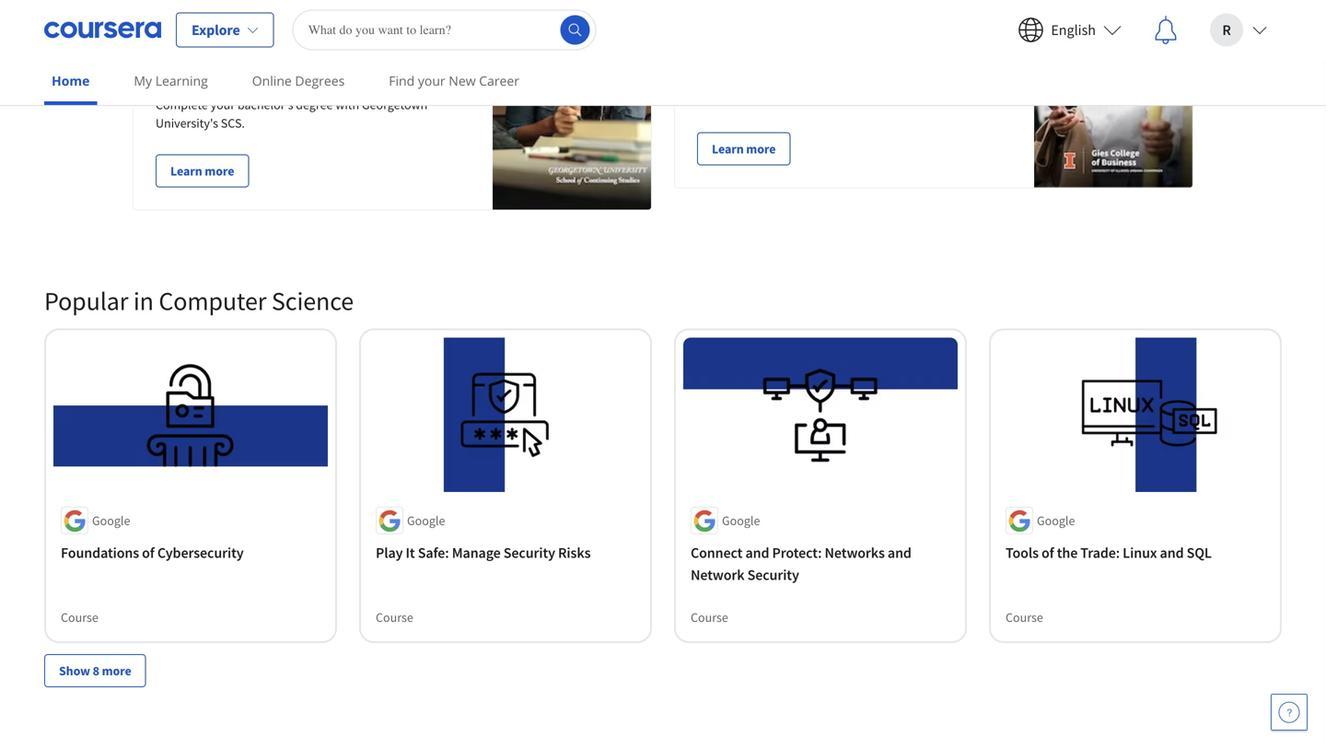 Task type: vqa. For each thing, say whether or not it's contained in the screenshot.
Mar on the bottom of the page
no



Task type: describe. For each thing, give the bounding box(es) containing it.
1 horizontal spatial learn more
[[712, 140, 776, 157]]

set yourself apart as an in-demand talent link
[[156, 34, 428, 83]]

complete your bachelor's degree with georgetown university's scs.
[[156, 96, 428, 131]]

bachelor's
[[238, 96, 293, 113]]

0 vertical spatial more
[[747, 140, 776, 157]]

security inside play it safe: manage security risks link
[[504, 544, 556, 562]]

english button
[[1004, 0, 1137, 59]]

manage
[[452, 544, 501, 562]]

new
[[449, 72, 476, 89]]

degree
[[296, 96, 333, 113]]

find your new career
[[389, 72, 520, 89]]

show
[[59, 662, 90, 679]]

network
[[691, 566, 745, 584]]

tools of the trade: linux and sql link
[[1006, 542, 1266, 564]]

university
[[237, 0, 303, 7]]

networks
[[825, 544, 885, 562]]

popular in computer science collection element
[[33, 255, 1294, 717]]

cybersecurity
[[157, 544, 244, 562]]

university's
[[156, 115, 218, 131]]

georgetown inside complete your bachelor's degree with georgetown university's scs.
[[362, 96, 428, 113]]

google for foundations
[[92, 512, 130, 529]]

security inside connect and protect: networks and network security
[[748, 566, 799, 584]]

of for foundations of cybersecurity
[[142, 544, 155, 562]]

in
[[133, 285, 154, 317]]

career
[[479, 72, 520, 89]]

foundations of cybersecurity
[[61, 544, 244, 562]]

complete
[[156, 96, 208, 113]]

an
[[319, 34, 338, 57]]

popular in computer science
[[44, 285, 354, 317]]

tools
[[1006, 544, 1039, 562]]

school
[[306, 0, 350, 7]]

home
[[52, 72, 90, 89]]

popular
[[44, 285, 128, 317]]

online degrees link
[[245, 60, 352, 101]]

tools of the trade: linux and sql
[[1006, 544, 1212, 562]]

0 vertical spatial learn
[[712, 140, 744, 157]]

course for connect and protect: networks and network security
[[691, 609, 729, 626]]

0 horizontal spatial learn
[[170, 162, 202, 179]]

connect and protect: networks and network security link
[[691, 542, 951, 586]]

yourself
[[185, 34, 248, 57]]

8
[[93, 662, 99, 679]]

your for complete
[[211, 96, 235, 113]]

foundations of cybersecurity link
[[61, 542, 321, 564]]

sql
[[1187, 544, 1212, 562]]

english
[[1051, 21, 1096, 39]]

play it safe: manage security risks
[[376, 544, 591, 562]]

help center image
[[1279, 701, 1301, 723]]

home link
[[44, 60, 97, 105]]

google for connect
[[722, 512, 760, 529]]

play it safe: manage security risks link
[[376, 542, 636, 564]]

connect and protect: networks and network security
[[691, 544, 912, 584]]

play
[[376, 544, 403, 562]]

explore button
[[176, 12, 274, 47]]

1 horizontal spatial more
[[205, 162, 234, 179]]

find your new career link
[[382, 60, 527, 101]]



Task type: locate. For each thing, give the bounding box(es) containing it.
get started with these free courses collection element
[[44, 717, 1282, 749]]

continuing
[[368, 0, 439, 7]]

safe:
[[418, 544, 449, 562]]

r button
[[1196, 0, 1282, 59]]

show 8 more
[[59, 662, 131, 679]]

0 horizontal spatial your
[[211, 96, 235, 113]]

1 vertical spatial learn
[[170, 162, 202, 179]]

0 vertical spatial your
[[418, 72, 446, 89]]

of for tools of the trade: linux and sql
[[1042, 544, 1055, 562]]

1 vertical spatial learn more
[[170, 162, 234, 179]]

degrees
[[295, 72, 345, 89]]

risks
[[558, 544, 591, 562]]

foundations
[[61, 544, 139, 562]]

None search field
[[293, 10, 597, 50]]

and
[[746, 544, 770, 562], [888, 544, 912, 562], [1160, 544, 1184, 562]]

learn more
[[712, 140, 776, 157], [170, 162, 234, 179]]

more
[[747, 140, 776, 157], [205, 162, 234, 179], [102, 662, 131, 679]]

your
[[418, 72, 446, 89], [211, 96, 235, 113]]

0 horizontal spatial security
[[504, 544, 556, 562]]

explore
[[192, 21, 240, 39]]

course for foundations of cybersecurity
[[61, 609, 98, 626]]

security left risks
[[504, 544, 556, 562]]

1 horizontal spatial georgetown
[[362, 96, 428, 113]]

more inside 'button'
[[102, 662, 131, 679]]

3 course from the left
[[691, 609, 729, 626]]

What do you want to learn? text field
[[293, 10, 597, 50]]

4 google from the left
[[1037, 512, 1076, 529]]

my learning
[[134, 72, 208, 89]]

2 horizontal spatial and
[[1160, 544, 1184, 562]]

online
[[252, 72, 292, 89]]

and left sql
[[1160, 544, 1184, 562]]

0 vertical spatial georgetown
[[156, 0, 234, 7]]

google up safe:
[[407, 512, 445, 529]]

course for tools of the trade: linux and sql
[[1006, 609, 1044, 626]]

linux
[[1123, 544, 1158, 562]]

of inside georgetown university school of continuing studies set yourself apart as an in-demand talent
[[352, 0, 365, 7]]

talent
[[156, 60, 202, 83]]

1 horizontal spatial your
[[418, 72, 446, 89]]

course down tools
[[1006, 609, 1044, 626]]

2 vertical spatial more
[[102, 662, 131, 679]]

of right foundations
[[142, 544, 155, 562]]

trade:
[[1081, 544, 1120, 562]]

and right networks
[[888, 544, 912, 562]]

your for find
[[418, 72, 446, 89]]

0 vertical spatial security
[[504, 544, 556, 562]]

my learning link
[[127, 60, 215, 101]]

apart
[[252, 34, 294, 57]]

science
[[272, 285, 354, 317]]

security down protect:
[[748, 566, 799, 584]]

find
[[389, 72, 415, 89]]

course
[[61, 609, 98, 626], [376, 609, 413, 626], [691, 609, 729, 626], [1006, 609, 1044, 626]]

google
[[92, 512, 130, 529], [407, 512, 445, 529], [722, 512, 760, 529], [1037, 512, 1076, 529]]

1 vertical spatial more
[[205, 162, 234, 179]]

1 horizontal spatial learn
[[712, 140, 744, 157]]

2 google from the left
[[407, 512, 445, 529]]

course down 'play'
[[376, 609, 413, 626]]

2 horizontal spatial more
[[747, 140, 776, 157]]

in-
[[342, 34, 363, 57]]

georgetown inside georgetown university school of continuing studies set yourself apart as an in-demand talent
[[156, 0, 234, 7]]

your up the scs.
[[211, 96, 235, 113]]

your inside "find your new career" link
[[418, 72, 446, 89]]

1 course from the left
[[61, 609, 98, 626]]

my
[[134, 72, 152, 89]]

1 vertical spatial georgetown
[[362, 96, 428, 113]]

security
[[504, 544, 556, 562], [748, 566, 799, 584]]

1 and from the left
[[746, 544, 770, 562]]

course down network
[[691, 609, 729, 626]]

1 vertical spatial security
[[748, 566, 799, 584]]

1 google from the left
[[92, 512, 130, 529]]

your right find
[[418, 72, 446, 89]]

coursera image
[[44, 15, 161, 45]]

show 8 more button
[[44, 654, 146, 687]]

0 horizontal spatial georgetown
[[156, 0, 234, 7]]

2 and from the left
[[888, 544, 912, 562]]

1 horizontal spatial security
[[748, 566, 799, 584]]

1 vertical spatial your
[[211, 96, 235, 113]]

of
[[352, 0, 365, 7], [142, 544, 155, 562], [1042, 544, 1055, 562]]

course for play it safe: manage security risks
[[376, 609, 413, 626]]

with
[[336, 96, 359, 113]]

computer
[[159, 285, 267, 317]]

2 horizontal spatial of
[[1042, 544, 1055, 562]]

of inside foundations of cybersecurity link
[[142, 544, 155, 562]]

scs.
[[221, 115, 245, 131]]

your inside complete your bachelor's degree with georgetown university's scs.
[[211, 96, 235, 113]]

georgetown university school of continuing studies set yourself apart as an in-demand talent
[[156, 0, 439, 83]]

as
[[298, 34, 315, 57]]

0 horizontal spatial and
[[746, 544, 770, 562]]

demand
[[363, 34, 428, 57]]

learn more link
[[674, 0, 1194, 188], [697, 132, 791, 165], [156, 154, 249, 187]]

google up foundations
[[92, 512, 130, 529]]

online degrees
[[252, 72, 345, 89]]

of left the
[[1042, 544, 1055, 562]]

georgetown up explore
[[156, 0, 234, 7]]

1 horizontal spatial of
[[352, 0, 365, 7]]

of right school
[[352, 0, 365, 7]]

google up the
[[1037, 512, 1076, 529]]

georgetown
[[156, 0, 234, 7], [362, 96, 428, 113]]

google for tools
[[1037, 512, 1076, 529]]

4 course from the left
[[1006, 609, 1044, 626]]

0 horizontal spatial learn more
[[170, 162, 234, 179]]

google for play
[[407, 512, 445, 529]]

0 horizontal spatial of
[[142, 544, 155, 562]]

course up show
[[61, 609, 98, 626]]

0 vertical spatial learn more
[[712, 140, 776, 157]]

studies
[[156, 7, 204, 25]]

learn
[[712, 140, 744, 157], [170, 162, 202, 179]]

2 course from the left
[[376, 609, 413, 626]]

georgetown down find
[[362, 96, 428, 113]]

of inside tools of the trade: linux and sql link
[[1042, 544, 1055, 562]]

the
[[1057, 544, 1078, 562]]

google up "connect"
[[722, 512, 760, 529]]

0 horizontal spatial more
[[102, 662, 131, 679]]

protect:
[[772, 544, 822, 562]]

and left protect:
[[746, 544, 770, 562]]

r
[[1223, 21, 1231, 39]]

set
[[156, 34, 181, 57]]

3 google from the left
[[722, 512, 760, 529]]

it
[[406, 544, 415, 562]]

3 and from the left
[[1160, 544, 1184, 562]]

1 horizontal spatial and
[[888, 544, 912, 562]]

learning
[[155, 72, 208, 89]]

connect
[[691, 544, 743, 562]]



